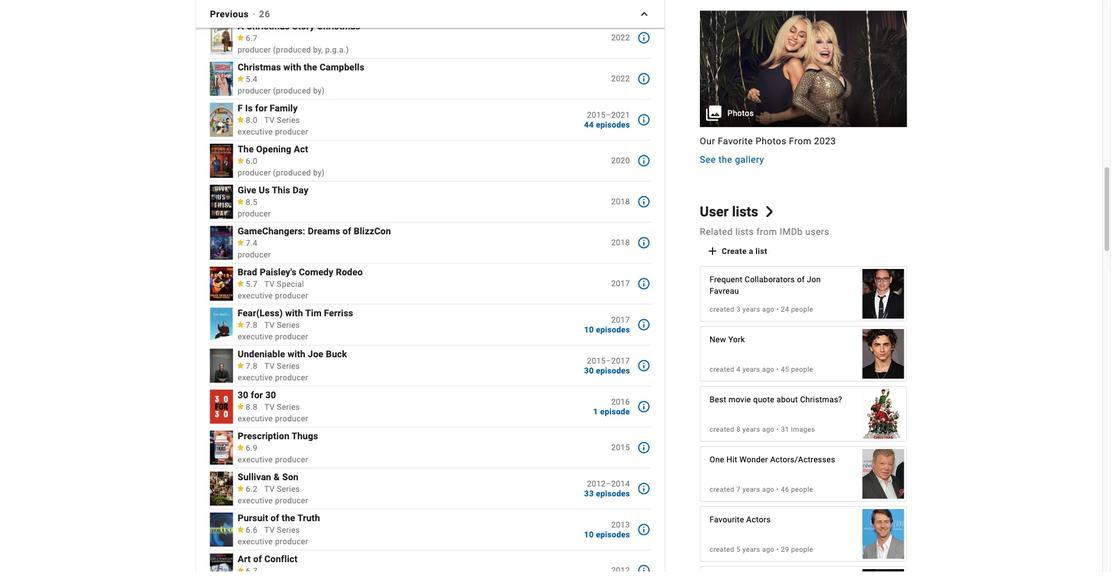 Task type: locate. For each thing, give the bounding box(es) containing it.
6.2
[[246, 485, 258, 495]]

executive producer for f
[[238, 127, 308, 137]]

7 star inline image from the top
[[237, 445, 245, 452]]

3 more image from the top
[[637, 195, 651, 209]]

ago
[[763, 306, 775, 314], [763, 366, 775, 374], [763, 426, 775, 434], [763, 486, 775, 494], [763, 546, 775, 554]]

3 created from the top
[[710, 426, 735, 434]]

this
[[272, 185, 290, 196]]

1 ago from the top
[[763, 306, 775, 314]]

6 tv from the top
[[265, 485, 275, 495]]

series for tim
[[277, 321, 300, 330]]

29
[[781, 546, 790, 554]]

paisley's
[[260, 267, 297, 278]]

tv for f
[[265, 116, 275, 125]]

executive producer for sullivan
[[238, 497, 308, 506]]

2 people from the top
[[792, 366, 814, 374]]

0 vertical spatial 2018
[[612, 197, 630, 207]]

3 tv series from the top
[[265, 362, 300, 371]]

star inline image left 6.7
[[237, 35, 245, 41]]

8 executive producer from the top
[[238, 538, 308, 547]]

44 episodes button
[[585, 120, 630, 130]]

1 vertical spatial 7.8
[[246, 362, 258, 371]]

1 vertical spatial lists
[[736, 226, 754, 237]]

8.8
[[246, 403, 258, 413]]

5 series from the top
[[277, 485, 300, 495]]

lists up create a list
[[736, 226, 754, 237]]

2 more image from the top
[[637, 72, 651, 86]]

brad paisley's comedy rodeo (2017) image
[[210, 267, 233, 301]]

undeniable with joe buck (2015) image
[[210, 349, 233, 383]]

2013
[[612, 521, 630, 530]]

star inline image for f
[[237, 117, 245, 123]]

7.8 down the undeniable
[[246, 362, 258, 371]]

justin long, brittany snow, and alex moffat in christmas with the campbells (2022) image
[[210, 62, 233, 96]]

people right 45
[[792, 366, 814, 374]]

executive producer up &
[[238, 456, 308, 465]]

people right 29
[[792, 546, 814, 554]]

created left 3
[[710, 306, 735, 314]]

created left 5
[[710, 546, 735, 554]]

30 inside 2015–2017 30 episodes
[[585, 366, 594, 376]]

list
[[756, 247, 768, 256]]

2012–2014 33 episodes
[[585, 480, 630, 499]]

star inline image left 8.0
[[237, 117, 245, 123]]

4 more image from the top
[[637, 318, 651, 332]]

7.8 down fear(less)
[[246, 321, 258, 330]]

tv series down undeniable with joe buck
[[265, 362, 300, 371]]

2 series from the top
[[277, 321, 300, 330]]

1 vertical spatial 2018
[[612, 239, 630, 248]]

tv down 30 for 30
[[265, 403, 275, 413]]

0 horizontal spatial 30
[[238, 390, 249, 401]]

executive producer for brad
[[238, 291, 308, 301]]

5 more image from the top
[[637, 482, 651, 496]]

0 horizontal spatial the
[[282, 513, 295, 524]]

a
[[238, 21, 244, 32]]

best movie quote about christmas?
[[710, 395, 843, 405]]

tv down sullivan & son
[[265, 485, 275, 495]]

1 vertical spatial producer (produced by)
[[238, 168, 325, 178]]

2 star inline image from the top
[[237, 76, 245, 82]]

• left 45
[[777, 366, 779, 374]]

2 created from the top
[[710, 366, 735, 374]]

5 created from the top
[[710, 546, 735, 554]]

1 vertical spatial with
[[285, 308, 303, 319]]

1 vertical spatial 2022
[[612, 74, 630, 84]]

group
[[700, 11, 908, 167]]

45
[[781, 366, 790, 374]]

1 7.8 from the top
[[246, 321, 258, 330]]

see the gallery
[[700, 154, 765, 165]]

ago left 31
[[763, 426, 775, 434]]

created for best movie quote about christmas?
[[710, 426, 735, 434]]

producer down 6.0
[[238, 168, 271, 178]]

1 producer (produced by) from the top
[[238, 86, 325, 96]]

2 tv series from the top
[[265, 321, 300, 330]]

2017 up 2017 10 episodes
[[612, 280, 630, 289]]

producer down undeniable with joe buck
[[275, 374, 308, 383]]

created for one hit wonder actors/actresses
[[710, 486, 735, 494]]

executive producer down tv special at the left of the page
[[238, 291, 308, 301]]

1 2017 from the top
[[612, 280, 630, 289]]

0 vertical spatial lists
[[733, 204, 759, 220]]

star inline image
[[237, 117, 245, 123], [237, 158, 245, 164], [237, 199, 245, 205], [237, 281, 245, 287], [237, 527, 245, 534]]

executive producer up 30 for 30
[[238, 374, 308, 383]]

2016 1 episode
[[594, 398, 630, 417]]

years right 5
[[743, 546, 761, 554]]

1 more image from the top
[[637, 113, 651, 127]]

producer (produced by) up this
[[238, 168, 325, 178]]

2 vertical spatial the
[[282, 513, 295, 524]]

2018
[[612, 197, 630, 207], [612, 239, 630, 248]]

3 executive producer from the top
[[238, 332, 308, 342]]

1 tv from the top
[[265, 116, 275, 125]]

tv special
[[265, 280, 304, 289]]

5 star inline image from the top
[[237, 527, 245, 534]]

executive producer
[[238, 127, 308, 137], [238, 291, 308, 301], [238, 332, 308, 342], [238, 374, 308, 383], [238, 415, 308, 424], [238, 456, 308, 465], [238, 497, 308, 506], [238, 538, 308, 547]]

0 vertical spatial by)
[[313, 86, 325, 96]]

our
[[700, 136, 716, 147]]

2 executive producer from the top
[[238, 291, 308, 301]]

1 horizontal spatial 30
[[266, 390, 276, 401]]

6 more image from the top
[[637, 400, 651, 414]]

episodes down 2015–2021 at the top right of the page
[[596, 120, 630, 130]]

0 vertical spatial 10 episodes button
[[585, 325, 630, 335]]

producer down '8.5' at left top
[[238, 209, 271, 219]]

10 inside 2013 10 episodes
[[585, 531, 594, 540]]

sullivan
[[238, 472, 271, 483]]

laura dern, bill burr, debi derryberry, justin long, and haley reinhart in f is for family (2015) image
[[210, 103, 233, 137]]

executive producer for prescription
[[238, 456, 308, 465]]

images
[[792, 426, 816, 434]]

2 years from the top
[[743, 366, 761, 374]]

be water (2020) image
[[210, 390, 233, 424]]

ahmed ahmed, valerie azlynn, steve byrne, roy wood jr., and owen benjamin in sullivan & son (2012) image
[[210, 472, 233, 506]]

4 created from the top
[[710, 486, 735, 494]]

1 10 from the top
[[585, 325, 594, 335]]

0 vertical spatial producer (produced by)
[[238, 86, 325, 96]]

2 2022 from the top
[[612, 74, 630, 84]]

10 episodes button down 2013
[[585, 531, 630, 540]]

executive producer up art of conflict
[[238, 538, 308, 547]]

more image for christmas
[[637, 31, 651, 45]]

3 episodes from the top
[[596, 366, 630, 376]]

2 horizontal spatial the
[[719, 154, 733, 165]]

edward norton at an event for the kids are all right (2010) image
[[863, 504, 905, 565]]

10 up 2015–2017
[[585, 325, 594, 335]]

photos link
[[700, 11, 908, 127]]

star inline image left 6.0
[[237, 158, 245, 164]]

series down family
[[277, 116, 300, 125]]

0 vertical spatial for
[[255, 103, 268, 114]]

the for campbells
[[304, 62, 317, 73]]

• for quote
[[777, 426, 779, 434]]

tv down the undeniable
[[265, 362, 275, 371]]

tv series for for
[[265, 116, 300, 125]]

episodes down 2013
[[596, 531, 630, 540]]

4 more image from the top
[[637, 277, 651, 291]]

episodes up 2015–2017
[[596, 325, 630, 335]]

producer (produced by) for opening
[[238, 168, 325, 178]]

1 vertical spatial the
[[719, 154, 733, 165]]

2 (produced from the top
[[273, 86, 311, 96]]

10
[[585, 325, 594, 335], [585, 531, 594, 540]]

peter billingsley in a christmas story christmas (2022) image
[[210, 21, 233, 55]]

executive down 5.7
[[238, 291, 273, 301]]

2022 for a christmas story christmas
[[612, 33, 630, 43]]

1 created from the top
[[710, 306, 735, 314]]

executive producer up pursuit of the truth
[[238, 497, 308, 506]]

2017 up 2015–2017
[[612, 316, 630, 325]]

0 vertical spatial with
[[284, 62, 301, 73]]

more image
[[637, 113, 651, 127], [637, 154, 651, 168], [637, 236, 651, 250], [637, 277, 651, 291], [637, 482, 651, 496], [637, 564, 651, 573]]

more image for gamechangers: dreams of blizzcon
[[637, 236, 651, 250]]

favreau
[[710, 287, 740, 296]]

26
[[259, 9, 270, 20]]

ago for wonder
[[763, 486, 775, 494]]

6 executive producer from the top
[[238, 456, 308, 465]]

producer (produced by)
[[238, 86, 325, 96], [238, 168, 325, 178]]

6 more image from the top
[[637, 564, 651, 573]]

star inline image right fear(less) with tim ferriss (2017) image
[[237, 322, 245, 328]]

4 people from the top
[[792, 546, 814, 554]]

1 horizontal spatial the
[[304, 62, 317, 73]]

3 executive from the top
[[238, 332, 273, 342]]

1 people from the top
[[792, 306, 814, 314]]

(produced
[[273, 45, 311, 55], [273, 86, 311, 96], [273, 168, 311, 178]]

give
[[238, 185, 256, 196]]

0 vertical spatial 2022
[[612, 33, 630, 43]]

by)
[[313, 86, 325, 96], [313, 168, 325, 178]]

1 vertical spatial (produced
[[273, 86, 311, 96]]

executive down the 6.9
[[238, 456, 273, 465]]

producer (produced by) for with
[[238, 86, 325, 96]]

6 tv series from the top
[[265, 526, 300, 536]]

2017 for 2017 10 episodes
[[612, 316, 630, 325]]

3 ago from the top
[[763, 426, 775, 434]]

undeniable with joe buck button
[[238, 349, 584, 360]]

years right 3
[[743, 306, 761, 314]]

2 10 from the top
[[585, 531, 594, 540]]

4 tv series from the top
[[265, 403, 300, 413]]

2 episodes from the top
[[596, 325, 630, 335]]

created for frequent collaborators of jon favreau
[[710, 306, 735, 314]]

1 star inline image from the top
[[237, 35, 245, 41]]

created 4 years ago • 45 people
[[710, 366, 814, 374]]

the right see
[[719, 154, 733, 165]]

2017
[[612, 280, 630, 289], [612, 316, 630, 325]]

of
[[343, 226, 352, 237], [798, 275, 805, 285], [271, 513, 280, 524], [253, 554, 262, 565]]

p.g.a.)
[[325, 45, 349, 55]]

executive down 6.2
[[238, 497, 273, 506]]

10 inside 2017 10 episodes
[[585, 325, 594, 335]]

• left 31
[[777, 426, 779, 434]]

(produced for opening
[[273, 168, 311, 178]]

2 more image from the top
[[637, 154, 651, 168]]

with left tim
[[285, 308, 303, 319]]

with for joe
[[288, 349, 306, 360]]

8 executive from the top
[[238, 538, 273, 547]]

prescription thugs (2015) image
[[210, 431, 233, 465]]

executive producer up the undeniable
[[238, 332, 308, 342]]

0 vertical spatial 7.8
[[246, 321, 258, 330]]

years for movie
[[743, 426, 761, 434]]

5 ago from the top
[[763, 546, 775, 554]]

quote
[[754, 395, 775, 405]]

2 producer (produced by) from the top
[[238, 168, 325, 178]]

tv series down fear(less) with tim ferriss
[[265, 321, 300, 330]]

episodes inside '2015–2021 44 episodes'
[[596, 120, 630, 130]]

1 more image from the top
[[637, 31, 651, 45]]

series for the
[[277, 526, 300, 536]]

7 executive producer from the top
[[238, 497, 308, 506]]

episodes inside 2017 10 episodes
[[596, 325, 630, 335]]

star inline image right the undeniable with joe buck (2015) image
[[237, 363, 245, 369]]

2015–2017
[[587, 357, 630, 366]]

1 vertical spatial by)
[[313, 168, 325, 178]]

5 executive from the top
[[238, 415, 273, 424]]

imdb
[[780, 226, 803, 237]]

3 (produced from the top
[[273, 168, 311, 178]]

4 • from the top
[[777, 486, 779, 494]]

2 executive from the top
[[238, 291, 273, 301]]

2015
[[612, 444, 630, 453]]

art of conflict button
[[238, 554, 584, 565]]

(produced up christmas with the campbells
[[273, 45, 311, 55]]

ago left 24
[[763, 306, 775, 314]]

0 vertical spatial 10
[[585, 325, 594, 335]]

0 vertical spatial photos
[[728, 109, 754, 118]]

star inline image down art
[[237, 568, 245, 573]]

series down son
[[277, 485, 300, 495]]

1 2018 from the top
[[612, 197, 630, 207]]

2017 for 2017
[[612, 280, 630, 289]]

executive producer up prescription thugs
[[238, 415, 308, 424]]

4 star inline image from the top
[[237, 281, 245, 287]]

6 series from the top
[[277, 526, 300, 536]]

3 people from the top
[[792, 486, 814, 494]]

more image
[[637, 31, 651, 45], [637, 72, 651, 86], [637, 195, 651, 209], [637, 318, 651, 332], [637, 359, 651, 373], [637, 400, 651, 414], [637, 441, 651, 455], [637, 523, 651, 537]]

give us this day button
[[238, 185, 584, 196]]

7.4
[[246, 239, 258, 248]]

producer down the 7.4
[[238, 250, 271, 260]]

30 for 30 button
[[238, 390, 584, 401]]

4 executive producer from the top
[[238, 374, 308, 383]]

with for tim
[[285, 308, 303, 319]]

executive producer up the opening act
[[238, 127, 308, 137]]

users
[[806, 226, 830, 237]]

day
[[293, 185, 309, 196]]

0 horizontal spatial photos
[[728, 109, 754, 118]]

series down undeniable with joe buck
[[277, 362, 300, 371]]

2 by) from the top
[[313, 168, 325, 178]]

0 vertical spatial 2017
[[612, 280, 630, 289]]

people right 24
[[792, 306, 814, 314]]

favourite
[[710, 515, 745, 525]]

5 executive producer from the top
[[238, 415, 308, 424]]

producer up son
[[275, 456, 308, 465]]

3 more image from the top
[[637, 236, 651, 250]]

1 series from the top
[[277, 116, 300, 125]]

0 vertical spatial the
[[304, 62, 317, 73]]

tv series down 30 for 30
[[265, 403, 300, 413]]

blizzcon
[[354, 226, 391, 237]]

producer down 6.7
[[238, 45, 271, 55]]

4 star inline image from the top
[[237, 322, 245, 328]]

1 star inline image from the top
[[237, 117, 245, 123]]

7
[[737, 486, 741, 494]]

7.8 for undeniable with joe buck
[[246, 362, 258, 371]]

lists for related
[[736, 226, 754, 237]]

4 tv from the top
[[265, 362, 275, 371]]

related lists from imdb users
[[700, 226, 830, 237]]

• for of
[[777, 306, 779, 314]]

30
[[585, 366, 594, 376], [238, 390, 249, 401], [266, 390, 276, 401]]

series up prescription thugs
[[277, 403, 300, 413]]

episodes down 2012–2014
[[596, 490, 630, 499]]

years
[[743, 306, 761, 314], [743, 366, 761, 374], [743, 426, 761, 434], [743, 486, 761, 494], [743, 546, 761, 554]]

the
[[304, 62, 317, 73], [719, 154, 733, 165], [282, 513, 295, 524]]

tv for brad
[[265, 280, 275, 289]]

2 vertical spatial (produced
[[273, 168, 311, 178]]

add image
[[706, 245, 720, 259]]

producer up undeniable with joe buck
[[275, 332, 308, 342]]

act
[[294, 144, 308, 155]]

• left the 46
[[777, 486, 779, 494]]

1 vertical spatial photos
[[756, 136, 787, 147]]

10 down 33
[[585, 531, 594, 540]]

8
[[737, 426, 741, 434]]

5 years from the top
[[743, 546, 761, 554]]

art of conflict (2012) image
[[210, 554, 233, 573]]

ago left 45
[[763, 366, 775, 374]]

the opening act
[[238, 144, 308, 155]]

5.7
[[246, 280, 258, 289]]

1 vertical spatial 2017
[[612, 316, 630, 325]]

ago left the 46
[[763, 486, 775, 494]]

executive up 30 for 30
[[238, 374, 273, 383]]

star inline image left the 6.9
[[237, 445, 245, 452]]

favorite
[[718, 136, 753, 147]]

2 horizontal spatial 30
[[585, 366, 594, 376]]

4 executive from the top
[[238, 374, 273, 383]]

ago for of
[[763, 306, 775, 314]]

3 • from the top
[[777, 426, 779, 434]]

10 episodes button up 2015–2017
[[585, 325, 630, 335]]

7 executive from the top
[[238, 497, 273, 506]]

for right is
[[255, 103, 268, 114]]

executive for f
[[238, 127, 273, 137]]

photos up gallery
[[756, 136, 787, 147]]

• left 29
[[777, 546, 779, 554]]

william shatner image
[[863, 444, 905, 505]]

2 vertical spatial with
[[288, 349, 306, 360]]

created left 8
[[710, 426, 735, 434]]

star inline image left 5.7
[[237, 281, 245, 287]]

series for for
[[277, 116, 300, 125]]

1 years from the top
[[743, 306, 761, 314]]

tv series down pursuit of the truth
[[265, 526, 300, 536]]

executive down 8.8
[[238, 415, 273, 424]]

1 vertical spatial 10 episodes button
[[585, 531, 630, 540]]

2 7.8 from the top
[[246, 362, 258, 371]]

1 executive producer from the top
[[238, 127, 308, 137]]

pursuit of the truth (2013) image
[[210, 513, 233, 547]]

31
[[781, 426, 790, 434]]

pursuit of the truth
[[238, 513, 320, 524]]

2022 for christmas with the campbells
[[612, 74, 630, 84]]

5 tv series from the top
[[265, 485, 300, 495]]

1 episodes from the top
[[596, 120, 630, 130]]

3 tv from the top
[[265, 321, 275, 330]]

5 tv from the top
[[265, 403, 275, 413]]

30 up 8.8
[[238, 390, 249, 401]]

episodes for truth
[[596, 531, 630, 540]]

more image for brad paisley's comedy rodeo
[[637, 277, 651, 291]]

tv for undeniable
[[265, 362, 275, 371]]

producer up 'thugs'
[[275, 415, 308, 424]]

episodes down 2015–2017
[[596, 366, 630, 376]]

1 • from the top
[[777, 306, 779, 314]]

3 series from the top
[[277, 362, 300, 371]]

executive for sullivan
[[238, 497, 273, 506]]

1 executive from the top
[[238, 127, 273, 137]]

years right 8
[[743, 426, 761, 434]]

1 (produced from the top
[[273, 45, 311, 55]]

tv series down &
[[265, 485, 300, 495]]

4 ago from the top
[[763, 486, 775, 494]]

2016
[[612, 398, 630, 407]]

people for new york
[[792, 366, 814, 374]]

1 by) from the top
[[313, 86, 325, 96]]

8 star inline image from the top
[[237, 486, 245, 493]]

0 vertical spatial (produced
[[273, 45, 311, 55]]

series down fear(less) with tim ferriss
[[277, 321, 300, 330]]

york
[[729, 335, 745, 345]]

more image for art of conflict
[[637, 564, 651, 573]]

30 episodes button
[[585, 366, 630, 376]]

star inline image left the 7.4
[[237, 240, 245, 246]]

star inline image left 8.8
[[237, 404, 245, 410]]

episodes inside 2015–2017 30 episodes
[[596, 366, 630, 376]]

2022
[[612, 33, 630, 43], [612, 74, 630, 84]]

series for son
[[277, 485, 300, 495]]

(produced for christmas
[[273, 45, 311, 55]]

with down producer (produced by, p.g.a.)
[[284, 62, 301, 73]]

from
[[757, 226, 778, 237]]

2017 inside 2017 10 episodes
[[612, 316, 630, 325]]

for up 8.8
[[251, 390, 263, 401]]

tv down pursuit of the truth
[[265, 526, 275, 536]]

2 tv from the top
[[265, 280, 275, 289]]

of left jon
[[798, 275, 805, 285]]

7 tv from the top
[[265, 526, 275, 536]]

30 down 2015–2017
[[585, 366, 594, 376]]

actors/actresses
[[771, 455, 836, 465]]

executive producer for fear(less)
[[238, 332, 308, 342]]

episodes inside 2013 10 episodes
[[596, 531, 630, 540]]

frequent collaborators of jon favreau
[[710, 275, 821, 296]]

executive down 6.6
[[238, 538, 273, 547]]

sullivan & son button
[[238, 472, 584, 483]]

son
[[282, 472, 299, 483]]

is
[[245, 103, 253, 114]]

joe
[[308, 349, 324, 360]]

executive up the undeniable
[[238, 332, 273, 342]]

producer
[[238, 4, 271, 13], [238, 45, 271, 55], [238, 86, 271, 96], [275, 127, 308, 137], [238, 168, 271, 178], [238, 209, 271, 219], [238, 250, 271, 260], [275, 291, 308, 301], [275, 332, 308, 342], [275, 374, 308, 383], [275, 415, 308, 424], [275, 456, 308, 465], [275, 497, 308, 506], [275, 538, 308, 547]]

one
[[710, 455, 725, 465]]

2 2017 from the top
[[612, 316, 630, 325]]

star inline image
[[237, 35, 245, 41], [237, 76, 245, 82], [237, 240, 245, 246], [237, 322, 245, 328], [237, 363, 245, 369], [237, 404, 245, 410], [237, 445, 245, 452], [237, 486, 245, 493], [237, 568, 245, 573]]

producer (produced by) up family
[[238, 86, 325, 96]]

5 more image from the top
[[637, 359, 651, 373]]

(produced up day
[[273, 168, 311, 178]]

4 episodes from the top
[[596, 490, 630, 499]]

1 vertical spatial 10
[[585, 531, 594, 540]]

10 for truth
[[585, 531, 594, 540]]

ago for quote
[[763, 426, 775, 434]]

years right 4
[[743, 366, 761, 374]]

1 2022 from the top
[[612, 33, 630, 43]]

prescription thugs button
[[238, 431, 584, 442]]

episodes inside 2012–2014 33 episodes
[[596, 490, 630, 499]]

4 years from the top
[[743, 486, 761, 494]]

• left 24
[[777, 306, 779, 314]]

photos up favorite
[[728, 109, 754, 118]]



Task type: describe. For each thing, give the bounding box(es) containing it.
jon
[[807, 275, 821, 285]]

undeniable
[[238, 349, 285, 360]]

christmas with the campbells
[[238, 62, 365, 73]]

executive for fear(less)
[[238, 332, 273, 342]]

pursuit
[[238, 513, 268, 524]]

44
[[585, 120, 594, 130]]

2018 for gamechangers: dreams of blizzcon
[[612, 239, 630, 248]]

collaborators
[[745, 275, 795, 285]]

executive for 30
[[238, 415, 273, 424]]

new york
[[710, 335, 745, 345]]

hit
[[727, 455, 738, 465]]

10 episodes button for ferriss
[[585, 325, 630, 335]]

art of conflict
[[238, 554, 298, 565]]

1 episode button
[[594, 407, 630, 417]]

2017 10 episodes
[[585, 316, 630, 335]]

created 5 years ago • 29 people
[[710, 546, 814, 554]]

best
[[710, 395, 727, 405]]

producer up act
[[275, 127, 308, 137]]

movie
[[729, 395, 751, 405]]

our favorite photos from 2023
[[700, 136, 837, 147]]

7 more image from the top
[[637, 441, 651, 455]]

joan cusack, jim broadbent, robbie coltrane, jane horrocks, sanjeev bhaskar, ashley jensen, hugh laurie, james mcavoy, bill nighy, andy serkis, dominic west, iain mckee, and rhys darby in arthur christmas (2011) image
[[863, 384, 905, 445]]

executive for pursuit
[[238, 538, 273, 547]]

create a list button
[[700, 241, 777, 262]]

people for frequent collaborators of jon favreau
[[792, 306, 814, 314]]

comedy
[[299, 267, 334, 278]]

(produced for with
[[273, 86, 311, 96]]

brad paisley's comedy rodeo button
[[238, 267, 584, 278]]

5
[[737, 546, 741, 554]]

christmas down 26
[[246, 21, 290, 32]]

created for favourite actors
[[710, 546, 735, 554]]

10 episodes button for truth
[[585, 531, 630, 540]]

producer down special
[[275, 291, 308, 301]]

people for favourite actors
[[792, 546, 814, 554]]

1
[[594, 407, 598, 417]]

years for york
[[743, 366, 761, 374]]

8.0
[[246, 116, 258, 125]]

the for truth
[[282, 513, 295, 524]]

tv series for joe
[[265, 362, 300, 371]]

episode
[[601, 407, 630, 417]]

more image for day
[[637, 195, 651, 209]]

christmas with the campbells button
[[238, 62, 584, 73]]

us
[[259, 185, 270, 196]]

art
[[238, 554, 251, 565]]

fear(less) with tim ferriss
[[238, 308, 353, 319]]

1 vertical spatial for
[[251, 390, 263, 401]]

• for wonder
[[777, 486, 779, 494]]

the opening act button
[[238, 144, 584, 155]]

years for actors
[[743, 546, 761, 554]]

story
[[292, 21, 315, 32]]

user lists
[[700, 204, 759, 220]]

gamechangers:
[[238, 226, 306, 237]]

9 star inline image from the top
[[237, 568, 245, 573]]

6 star inline image from the top
[[237, 404, 245, 410]]

series for joe
[[277, 362, 300, 371]]

christmas?
[[801, 395, 843, 405]]

gamechangers: dreams of blizzcon button
[[238, 226, 584, 237]]

tv for fear(less)
[[265, 321, 275, 330]]

46
[[781, 486, 790, 494]]

undeniable with joe buck
[[238, 349, 347, 360]]

33 episodes button
[[585, 490, 630, 499]]

one hit wonder actors/actresses
[[710, 455, 836, 465]]

years for collaborators
[[743, 306, 761, 314]]

4
[[737, 366, 741, 374]]

by,
[[313, 45, 323, 55]]

of right pursuit
[[271, 513, 280, 524]]

of right dreams
[[343, 226, 352, 237]]

2018 for give us this day
[[612, 197, 630, 207]]

producer (produced by, p.g.a.)
[[238, 45, 349, 55]]

2 star inline image from the top
[[237, 158, 245, 164]]

series for 30
[[277, 403, 300, 413]]

truth
[[298, 513, 320, 524]]

star inline image for pursuit
[[237, 527, 245, 534]]

years for hit
[[743, 486, 761, 494]]

give us this day (2018) image
[[210, 185, 233, 219]]

producer up conflict
[[275, 538, 308, 547]]

group containing our favorite photos from 2023
[[700, 11, 908, 167]]

chevron right image
[[638, 7, 652, 21]]

gamechangers: dreams of blizzcon
[[238, 226, 391, 237]]

5 star inline image from the top
[[237, 363, 245, 369]]

buck
[[326, 349, 347, 360]]

star inline image for brad
[[237, 281, 245, 287]]

more image for campbells
[[637, 72, 651, 86]]

8.5
[[246, 198, 258, 207]]

more image for ferriss
[[637, 318, 651, 332]]

more image for truth
[[637, 523, 651, 537]]

tv for 30
[[265, 403, 275, 413]]

christmas up 5.4
[[238, 62, 281, 73]]

brad
[[238, 267, 257, 278]]

of inside frequent collaborators of jon favreau
[[798, 275, 805, 285]]

conflict
[[264, 554, 298, 565]]

a cinematic journey (2022) image
[[210, 0, 233, 16]]

tv for sullivan
[[265, 485, 275, 495]]

related
[[700, 226, 733, 237]]

of right art
[[253, 554, 262, 565]]

new
[[710, 335, 727, 345]]

create a list
[[722, 247, 768, 256]]

fear(less)
[[238, 308, 283, 319]]

3 star inline image from the top
[[237, 199, 245, 205]]

create
[[722, 247, 747, 256]]

executive producer for 30
[[238, 415, 308, 424]]

tim
[[305, 308, 322, 319]]

more image for f is for family
[[637, 113, 651, 127]]

more image for buck
[[637, 359, 651, 373]]

chevron right inline image
[[764, 206, 775, 218]]

pursuit of the truth button
[[238, 513, 584, 524]]

more image for sullivan & son
[[637, 482, 651, 496]]

executive producer for undeniable
[[238, 374, 308, 383]]

created 3 years ago • 24 people
[[710, 306, 814, 314]]

tv series for the
[[265, 526, 300, 536]]

previous
[[210, 9, 249, 20]]

user
[[700, 204, 729, 220]]

tv for pursuit
[[265, 526, 275, 536]]

created for new york
[[710, 366, 735, 374]]

by) for act
[[313, 168, 325, 178]]

episodes for buck
[[596, 366, 630, 376]]

thugs
[[292, 431, 318, 442]]

producer up a
[[238, 4, 271, 13]]

see
[[700, 154, 716, 165]]

more image for the opening act
[[637, 154, 651, 168]]

2 • from the top
[[777, 366, 779, 374]]

brad paisley's comedy rodeo
[[238, 267, 363, 278]]

episodes for ferriss
[[596, 325, 630, 335]]

5 • from the top
[[777, 546, 779, 554]]

executive producer for pursuit
[[238, 538, 308, 547]]

a christmas story christmas
[[238, 21, 361, 32]]

by) for the
[[313, 86, 325, 96]]

production art image
[[700, 11, 908, 128]]

fear(less) with tim ferriss (2017) image
[[210, 308, 233, 342]]

33
[[585, 490, 594, 499]]

10 for ferriss
[[585, 325, 594, 335]]

6.6
[[246, 526, 258, 536]]

cedric the entertainer and jimmy o. yang in the opening act (2020) image
[[210, 144, 233, 178]]

the inside button
[[719, 154, 733, 165]]

tv series for tim
[[265, 321, 300, 330]]

tv series for son
[[265, 485, 300, 495]]

7.8 for fear(less) with tim ferriss
[[246, 321, 258, 330]]

photos group
[[700, 11, 908, 128]]

2013 10 episodes
[[585, 521, 630, 540]]

min chul jang and seong won mun in gamechangers: dreams of blizzcon (2018) image
[[210, 226, 233, 260]]

lists for user
[[733, 204, 759, 220]]

people for one hit wonder actors/actresses
[[792, 486, 814, 494]]

3 star inline image from the top
[[237, 240, 245, 246]]

photos inside group
[[728, 109, 754, 118]]

24
[[781, 306, 790, 314]]

episodes for family
[[596, 120, 630, 130]]

with for the
[[284, 62, 301, 73]]

2 ago from the top
[[763, 366, 775, 374]]

30 for 30
[[238, 390, 276, 401]]

2020
[[612, 156, 630, 166]]

executive for prescription
[[238, 456, 273, 465]]

gallery
[[735, 154, 765, 165]]

executive for brad
[[238, 291, 273, 301]]

producer down 5.4
[[238, 86, 271, 96]]

producer up pursuit of the truth
[[275, 497, 308, 506]]

frequent
[[710, 275, 743, 285]]

2015–2021 44 episodes
[[585, 111, 630, 130]]

6.7
[[246, 34, 258, 43]]

rodeo
[[336, 267, 363, 278]]

f
[[238, 103, 243, 114]]

favourite actors
[[710, 515, 771, 525]]

executive for undeniable
[[238, 374, 273, 383]]

robert downey jr. at an event for the judge (2014) image
[[863, 264, 905, 325]]

1 horizontal spatial photos
[[756, 136, 787, 147]]

timothée chalamet image
[[863, 324, 905, 385]]

fear(less) with tim ferriss button
[[238, 308, 584, 319]]

christmas up the p.g.a.)
[[317, 21, 361, 32]]

see the gallery button
[[700, 153, 765, 167]]

our favorite photos from 2023 link
[[700, 134, 908, 148]]

ferriss
[[324, 308, 353, 319]]

tv series for 30
[[265, 403, 300, 413]]



Task type: vqa. For each thing, say whether or not it's contained in the screenshot.
'back to top' button
no



